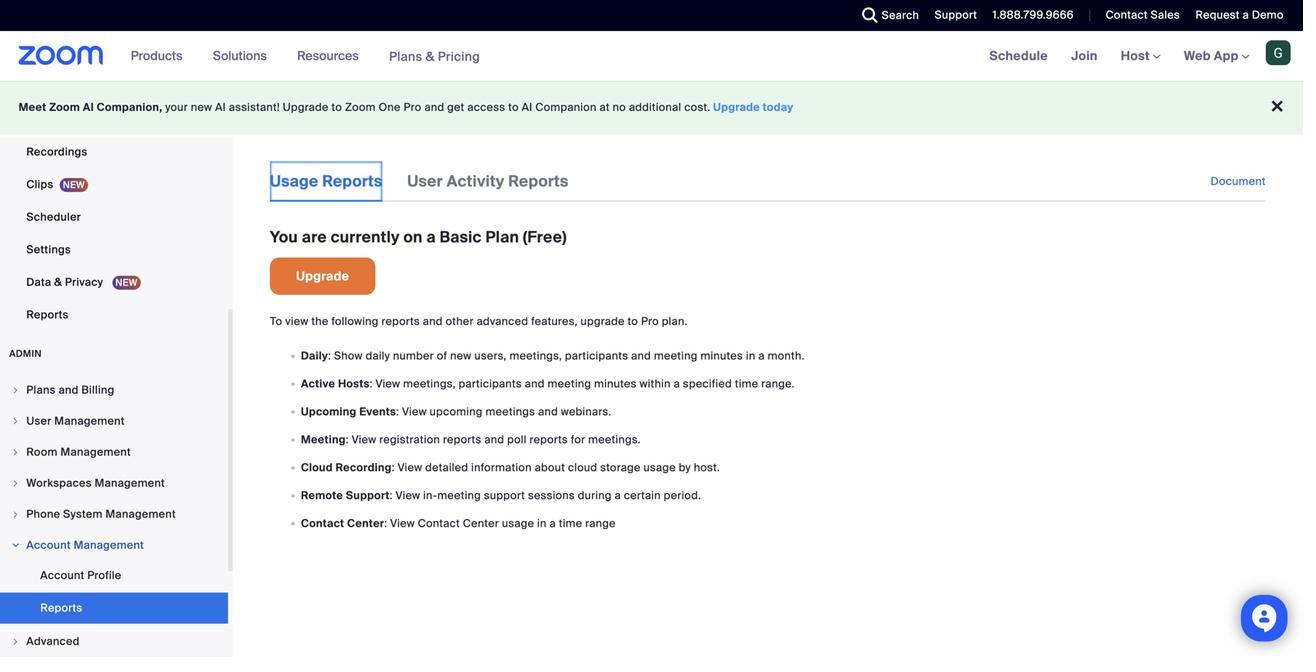 Task type: describe. For each thing, give the bounding box(es) containing it.
upgrade
[[581, 314, 625, 329]]

host
[[1122, 48, 1154, 64]]

get
[[447, 100, 465, 114]]

: for recording
[[392, 461, 395, 475]]

range.
[[762, 377, 795, 391]]

upgrade down product information navigation
[[283, 100, 329, 114]]

upgrade button
[[270, 258, 376, 295]]

webinars.
[[561, 405, 612, 419]]

phone system management menu item
[[0, 500, 228, 529]]

: up 'recording'
[[346, 433, 349, 447]]

companion
[[536, 100, 597, 114]]

view up 'recording'
[[352, 433, 377, 447]]

1 center from the left
[[347, 516, 385, 531]]

0 vertical spatial usage
[[644, 461, 676, 475]]

plan
[[486, 227, 519, 247]]

resources
[[297, 48, 359, 64]]

pricing
[[438, 48, 480, 65]]

advanced
[[477, 314, 529, 329]]

1 ai from the left
[[83, 100, 94, 114]]

personal menu menu
[[0, 0, 228, 332]]

upgrade right cost.
[[714, 100, 760, 114]]

cloud
[[301, 461, 333, 475]]

a left demo on the top right of the page
[[1243, 8, 1250, 22]]

right image inside advanced menu item
[[11, 637, 20, 646]]

meetings
[[486, 405, 536, 419]]

view for center
[[390, 516, 415, 531]]

right image for room management
[[11, 448, 20, 457]]

management for user management
[[54, 414, 125, 428]]

user activity reports link
[[408, 161, 569, 202]]

reports inside personal menu menu
[[26, 308, 69, 322]]

workspaces
[[26, 476, 92, 490]]

storage
[[601, 461, 641, 475]]

month.
[[768, 349, 805, 363]]

plans for plans and billing
[[26, 383, 56, 397]]

active hosts : view meetings, participants and meeting minutes within a specified time range.
[[301, 377, 795, 391]]

host.
[[694, 461, 720, 475]]

upgrade today link
[[714, 100, 794, 114]]

& for plans
[[426, 48, 435, 65]]

profile
[[87, 568, 121, 583]]

right image for workspaces management
[[11, 479, 20, 488]]

data & privacy link
[[0, 267, 228, 298]]

plans and billing
[[26, 383, 115, 397]]

of
[[437, 349, 448, 363]]

0 horizontal spatial meeting
[[438, 489, 481, 503]]

are
[[302, 227, 327, 247]]

request a demo
[[1196, 8, 1284, 22]]

you
[[270, 227, 298, 247]]

meetings navigation
[[978, 31, 1304, 82]]

1 vertical spatial participants
[[459, 377, 522, 391]]

view for recording
[[398, 461, 423, 475]]

schedule link
[[978, 31, 1060, 81]]

meet zoom ai companion, footer
[[0, 81, 1304, 134]]

1 horizontal spatial pro
[[641, 314, 659, 329]]

profile picture image
[[1267, 40, 1291, 65]]

other
[[446, 314, 474, 329]]

within
[[640, 377, 671, 391]]

specified
[[683, 377, 732, 391]]

0 horizontal spatial support
[[346, 489, 390, 503]]

search button
[[851, 0, 924, 31]]

range
[[586, 516, 616, 531]]

2 center from the left
[[463, 516, 499, 531]]

& for data
[[54, 275, 62, 289]]

daily
[[301, 349, 328, 363]]

1 zoom from the left
[[49, 100, 80, 114]]

user management menu item
[[0, 407, 228, 436]]

solutions
[[213, 48, 267, 64]]

remote support : view in-meeting support sessions during a certain period.
[[301, 489, 702, 503]]

request
[[1196, 8, 1240, 22]]

today
[[763, 100, 794, 114]]

meetings.
[[589, 433, 641, 447]]

privacy
[[65, 275, 103, 289]]

right image for phone
[[11, 510, 20, 519]]

active
[[301, 377, 335, 391]]

for
[[571, 433, 586, 447]]

web app
[[1185, 48, 1239, 64]]

banner containing products
[[0, 31, 1304, 82]]

meet
[[19, 100, 46, 114]]

sessions
[[528, 489, 575, 503]]

app
[[1215, 48, 1239, 64]]

a right during
[[615, 489, 621, 503]]

tabs of report home tab list
[[270, 161, 594, 202]]

additional
[[629, 100, 682, 114]]

view for support
[[396, 489, 421, 503]]

account profile
[[40, 568, 121, 583]]

phone
[[26, 507, 60, 522]]

and inside the plans and billing menu item
[[59, 383, 79, 397]]

meet zoom ai companion, your new ai assistant! upgrade to zoom one pro and get access to ai companion at no additional cost. upgrade today
[[19, 100, 794, 114]]

account management
[[26, 538, 144, 553]]

number
[[393, 349, 434, 363]]

0 horizontal spatial minutes
[[595, 377, 637, 391]]

a right on
[[427, 227, 436, 247]]

show
[[334, 349, 363, 363]]

data & privacy
[[26, 275, 106, 289]]

resources button
[[297, 31, 366, 81]]

by
[[679, 461, 691, 475]]

side navigation navigation
[[0, 0, 233, 657]]

search
[[882, 8, 920, 23]]

management for room management
[[61, 445, 131, 459]]

1 horizontal spatial to
[[509, 100, 519, 114]]

(free)
[[523, 227, 567, 247]]

1 vertical spatial meeting
[[548, 377, 592, 391]]

join
[[1072, 48, 1098, 64]]

billing
[[81, 383, 115, 397]]

usage reports link
[[270, 161, 383, 202]]

web app button
[[1185, 48, 1250, 64]]

scheduler
[[26, 210, 81, 224]]

view
[[285, 314, 309, 329]]

reports up (free)
[[509, 172, 569, 191]]

events
[[360, 405, 396, 419]]

access
[[468, 100, 506, 114]]

admin menu menu
[[0, 376, 228, 657]]

right image for account
[[11, 541, 20, 550]]

0 vertical spatial time
[[735, 377, 759, 391]]

certain
[[624, 489, 661, 503]]

phone system management
[[26, 507, 176, 522]]

hosts
[[338, 377, 370, 391]]

and down active hosts : view meetings, participants and meeting minutes within a specified time range.
[[538, 405, 558, 419]]

upgrade inside button
[[296, 268, 349, 284]]

reports up currently
[[322, 172, 383, 191]]

1 vertical spatial time
[[559, 516, 583, 531]]

scheduler link
[[0, 202, 228, 233]]

: for support
[[390, 489, 393, 503]]

clips
[[26, 177, 54, 192]]

1 horizontal spatial meetings,
[[510, 349, 562, 363]]

poll
[[507, 433, 527, 447]]

account for account profile
[[40, 568, 84, 583]]

system
[[63, 507, 103, 522]]

contact for contact center : view contact center usage in a time range
[[301, 516, 345, 531]]

account management menu item
[[0, 531, 228, 560]]

settings link
[[0, 234, 228, 265]]

2 reports link from the top
[[0, 593, 228, 624]]

basic
[[440, 227, 482, 247]]

upcoming events : view upcoming meetings and webinars.
[[301, 405, 612, 419]]

meeting : view registration reports and poll reports for meetings.
[[301, 433, 641, 447]]

you are currently on a basic plan (free)
[[270, 227, 567, 247]]

reports inside the account management menu
[[40, 601, 82, 615]]

upcoming
[[430, 405, 483, 419]]

about
[[535, 461, 565, 475]]



Task type: locate. For each thing, give the bounding box(es) containing it.
view for events
[[402, 405, 427, 419]]

account inside menu
[[40, 568, 84, 583]]

meetings, down of
[[403, 377, 456, 391]]

1 right image from the top
[[11, 417, 20, 426]]

0 horizontal spatial to
[[332, 100, 342, 114]]

in down sessions
[[537, 516, 547, 531]]

: left show
[[328, 349, 331, 363]]

management up profile on the left of the page
[[74, 538, 144, 553]]

1 vertical spatial minutes
[[595, 377, 637, 391]]

0 vertical spatial new
[[191, 100, 212, 114]]

1 horizontal spatial contact
[[418, 516, 460, 531]]

right image inside user management menu item
[[11, 417, 20, 426]]

new right your on the left
[[191, 100, 212, 114]]

0 vertical spatial minutes
[[701, 349, 743, 363]]

0 vertical spatial right image
[[11, 417, 20, 426]]

right image inside phone system management "menu item"
[[11, 510, 20, 519]]

: for events
[[396, 405, 399, 419]]

0 horizontal spatial time
[[559, 516, 583, 531]]

1.888.799.9666 button
[[982, 0, 1078, 31], [993, 8, 1074, 22]]

0 horizontal spatial usage
[[502, 516, 535, 531]]

usage left by
[[644, 461, 676, 475]]

2 horizontal spatial to
[[628, 314, 638, 329]]

upcoming
[[301, 405, 357, 419]]

0 horizontal spatial participants
[[459, 377, 522, 391]]

2 zoom from the left
[[345, 100, 376, 114]]

& left the pricing on the top of page
[[426, 48, 435, 65]]

advanced menu item
[[0, 627, 228, 657]]

the
[[312, 314, 329, 329]]

support down 'recording'
[[346, 489, 390, 503]]

your
[[165, 100, 188, 114]]

contact left sales
[[1106, 8, 1148, 22]]

0 vertical spatial meeting
[[654, 349, 698, 363]]

view down 'recording'
[[390, 516, 415, 531]]

reports up advanced
[[40, 601, 82, 615]]

0 horizontal spatial user
[[26, 414, 51, 428]]

new
[[191, 100, 212, 114], [450, 349, 472, 363]]

: down 'recording'
[[385, 516, 387, 531]]

1 vertical spatial &
[[54, 275, 62, 289]]

user left activity
[[408, 172, 443, 191]]

reports link down account profile link
[[0, 593, 228, 624]]

3 right image from the top
[[11, 479, 20, 488]]

banner
[[0, 31, 1304, 82]]

management inside workspaces management menu item
[[95, 476, 165, 490]]

1.888.799.9666
[[993, 8, 1074, 22]]

user
[[408, 172, 443, 191], [26, 414, 51, 428]]

0 vertical spatial meetings,
[[510, 349, 562, 363]]

and up within
[[632, 349, 651, 363]]

management down workspaces management menu item
[[106, 507, 176, 522]]

2 vertical spatial right image
[[11, 479, 20, 488]]

plans for plans & pricing
[[389, 48, 423, 65]]

meeting down daily : show daily number of new users, meetings, participants and meeting minutes in a month.
[[548, 377, 592, 391]]

center down 'recording'
[[347, 516, 385, 531]]

1 vertical spatial usage
[[502, 516, 535, 531]]

to right upgrade
[[628, 314, 638, 329]]

right image left workspaces
[[11, 479, 20, 488]]

right image inside workspaces management menu item
[[11, 479, 20, 488]]

right image
[[11, 386, 20, 395], [11, 510, 20, 519], [11, 541, 20, 550], [11, 637, 20, 646]]

and
[[425, 100, 445, 114], [423, 314, 443, 329], [632, 349, 651, 363], [525, 377, 545, 391], [59, 383, 79, 397], [538, 405, 558, 419], [485, 433, 505, 447]]

right image inside the plans and billing menu item
[[11, 386, 20, 395]]

view down daily
[[376, 377, 400, 391]]

contact sales
[[1106, 8, 1181, 22]]

& right data
[[54, 275, 62, 289]]

host button
[[1122, 48, 1161, 64]]

: down registration
[[392, 461, 395, 475]]

4 right image from the top
[[11, 637, 20, 646]]

time left range
[[559, 516, 583, 531]]

& inside product information navigation
[[426, 48, 435, 65]]

zoom logo image
[[19, 46, 104, 65]]

account for account management
[[26, 538, 71, 553]]

pro left plan.
[[641, 314, 659, 329]]

1 vertical spatial user
[[26, 414, 51, 428]]

schedule
[[990, 48, 1049, 64]]

management down billing
[[54, 414, 125, 428]]

0 horizontal spatial contact
[[301, 516, 345, 531]]

view
[[376, 377, 400, 391], [402, 405, 427, 419], [352, 433, 377, 447], [398, 461, 423, 475], [396, 489, 421, 503], [390, 516, 415, 531]]

management up workspaces management
[[61, 445, 131, 459]]

zoom
[[49, 100, 80, 114], [345, 100, 376, 114]]

0 vertical spatial reports link
[[0, 300, 228, 331]]

join link
[[1060, 31, 1110, 81]]

pro right one
[[404, 100, 422, 114]]

recordings link
[[0, 137, 228, 168]]

account down 'phone'
[[26, 538, 71, 553]]

0 horizontal spatial pro
[[404, 100, 422, 114]]

view for hosts
[[376, 377, 400, 391]]

2 horizontal spatial contact
[[1106, 8, 1148, 22]]

user up room
[[26, 414, 51, 428]]

0 horizontal spatial zoom
[[49, 100, 80, 114]]

web
[[1185, 48, 1211, 64]]

and down daily : show daily number of new users, meetings, participants and meeting minutes in a month.
[[525, 377, 545, 391]]

participants down users,
[[459, 377, 522, 391]]

new inside meet zoom ai companion, footer
[[191, 100, 212, 114]]

ai
[[83, 100, 94, 114], [215, 100, 226, 114], [522, 100, 533, 114]]

1 vertical spatial support
[[346, 489, 390, 503]]

period.
[[664, 489, 702, 503]]

to
[[332, 100, 342, 114], [509, 100, 519, 114], [628, 314, 638, 329]]

management inside account management menu item
[[74, 538, 144, 553]]

user inside user activity reports link
[[408, 172, 443, 191]]

and left other on the left of the page
[[423, 314, 443, 329]]

meetings, up active hosts : view meetings, participants and meeting minutes within a specified time range.
[[510, 349, 562, 363]]

pro inside meet zoom ai companion, footer
[[404, 100, 422, 114]]

1 horizontal spatial minutes
[[701, 349, 743, 363]]

user for user activity reports
[[408, 172, 443, 191]]

meeting up contact center : view contact center usage in a time range
[[438, 489, 481, 503]]

time left range.
[[735, 377, 759, 391]]

reports up number
[[382, 314, 420, 329]]

3 right image from the top
[[11, 541, 20, 550]]

management down room management menu item
[[95, 476, 165, 490]]

meetings,
[[510, 349, 562, 363], [403, 377, 456, 391]]

room
[[26, 445, 58, 459]]

one
[[379, 100, 401, 114]]

ai left companion
[[522, 100, 533, 114]]

in left month.
[[746, 349, 756, 363]]

zoom right the meet in the left of the page
[[49, 100, 80, 114]]

sales
[[1151, 8, 1181, 22]]

daily : show daily number of new users, meetings, participants and meeting minutes in a month.
[[301, 349, 805, 363]]

minutes
[[701, 349, 743, 363], [595, 377, 637, 391]]

1 vertical spatial right image
[[11, 448, 20, 457]]

0 horizontal spatial plans
[[26, 383, 56, 397]]

1 vertical spatial new
[[450, 349, 472, 363]]

data
[[26, 275, 51, 289]]

right image left room
[[11, 448, 20, 457]]

support
[[484, 489, 525, 503]]

product information navigation
[[119, 31, 492, 82]]

: for hosts
[[370, 377, 373, 391]]

1 vertical spatial in
[[537, 516, 547, 531]]

management inside user management menu item
[[54, 414, 125, 428]]

management inside phone system management "menu item"
[[106, 507, 176, 522]]

right image inside account management menu item
[[11, 541, 20, 550]]

user management
[[26, 414, 125, 428]]

plans down admin
[[26, 383, 56, 397]]

to down resources dropdown button
[[332, 100, 342, 114]]

on
[[404, 227, 423, 247]]

0 horizontal spatial ai
[[83, 100, 94, 114]]

3 ai from the left
[[522, 100, 533, 114]]

1 vertical spatial reports link
[[0, 593, 228, 624]]

in
[[746, 349, 756, 363], [537, 516, 547, 531]]

: left in-
[[390, 489, 393, 503]]

2 horizontal spatial meeting
[[654, 349, 698, 363]]

contact down remote
[[301, 516, 345, 531]]

right image down admin
[[11, 386, 20, 395]]

right image left user management
[[11, 417, 20, 426]]

recording
[[336, 461, 392, 475]]

daily
[[366, 349, 390, 363]]

0 vertical spatial account
[[26, 538, 71, 553]]

right image left account management
[[11, 541, 20, 550]]

management
[[54, 414, 125, 428], [61, 445, 131, 459], [95, 476, 165, 490], [106, 507, 176, 522], [74, 538, 144, 553]]

to right access
[[509, 100, 519, 114]]

minutes up specified
[[701, 349, 743, 363]]

account
[[26, 538, 71, 553], [40, 568, 84, 583]]

0 vertical spatial support
[[935, 8, 978, 22]]

cloud recording : view detailed information about cloud storage usage by host.
[[301, 461, 720, 475]]

advanced
[[26, 634, 80, 649]]

meeting down plan.
[[654, 349, 698, 363]]

1 horizontal spatial support
[[935, 8, 978, 22]]

ai left the assistant!
[[215, 100, 226, 114]]

plans inside product information navigation
[[389, 48, 423, 65]]

contact
[[1106, 8, 1148, 22], [301, 516, 345, 531], [418, 516, 460, 531]]

cost.
[[685, 100, 711, 114]]

usage down support
[[502, 516, 535, 531]]

reports down upcoming events : view upcoming meetings and webinars.
[[443, 433, 482, 447]]

settings
[[26, 243, 71, 257]]

following
[[332, 314, 379, 329]]

1 horizontal spatial reports
[[443, 433, 482, 447]]

center down remote support : view in-meeting support sessions during a certain period. on the bottom of page
[[463, 516, 499, 531]]

minutes left within
[[595, 377, 637, 391]]

reports link down data & privacy link
[[0, 300, 228, 331]]

&
[[426, 48, 435, 65], [54, 275, 62, 289]]

0 vertical spatial plans
[[389, 48, 423, 65]]

users,
[[475, 349, 507, 363]]

and left billing
[[59, 383, 79, 397]]

0 horizontal spatial center
[[347, 516, 385, 531]]

time
[[735, 377, 759, 391], [559, 516, 583, 531]]

2 ai from the left
[[215, 100, 226, 114]]

2 right image from the top
[[11, 510, 20, 519]]

0 horizontal spatial new
[[191, 100, 212, 114]]

1 reports link from the top
[[0, 300, 228, 331]]

1 horizontal spatial zoom
[[345, 100, 376, 114]]

0 vertical spatial &
[[426, 48, 435, 65]]

usage
[[644, 461, 676, 475], [502, 516, 535, 531]]

0 horizontal spatial meetings,
[[403, 377, 456, 391]]

reports down data
[[26, 308, 69, 322]]

document link
[[1211, 161, 1267, 202]]

remote
[[301, 489, 343, 503]]

1 horizontal spatial usage
[[644, 461, 676, 475]]

right image left advanced
[[11, 637, 20, 646]]

contact down in-
[[418, 516, 460, 531]]

during
[[578, 489, 612, 503]]

1 horizontal spatial plans
[[389, 48, 423, 65]]

zoom left one
[[345, 100, 376, 114]]

a right within
[[674, 377, 680, 391]]

usage reports
[[270, 172, 383, 191]]

0 vertical spatial participants
[[565, 349, 629, 363]]

2 right image from the top
[[11, 448, 20, 457]]

0 vertical spatial pro
[[404, 100, 422, 114]]

account down account management
[[40, 568, 84, 583]]

plans and billing menu item
[[0, 376, 228, 405]]

1 horizontal spatial center
[[463, 516, 499, 531]]

account profile link
[[0, 560, 228, 591]]

support
[[935, 8, 978, 22], [346, 489, 390, 503]]

reports for following
[[382, 314, 420, 329]]

1 horizontal spatial user
[[408, 172, 443, 191]]

reports
[[382, 314, 420, 329], [443, 433, 482, 447], [530, 433, 568, 447]]

management for workspaces management
[[95, 476, 165, 490]]

1 horizontal spatial ai
[[215, 100, 226, 114]]

0 vertical spatial in
[[746, 349, 756, 363]]

participants down upgrade
[[565, 349, 629, 363]]

right image inside room management menu item
[[11, 448, 20, 457]]

1 horizontal spatial new
[[450, 349, 472, 363]]

support right search
[[935, 8, 978, 22]]

1 horizontal spatial in
[[746, 349, 756, 363]]

user for user management
[[26, 414, 51, 428]]

1 vertical spatial meetings,
[[403, 377, 456, 391]]

1 vertical spatial plans
[[26, 383, 56, 397]]

& inside personal menu menu
[[54, 275, 62, 289]]

meeting
[[301, 433, 346, 447]]

right image
[[11, 417, 20, 426], [11, 448, 20, 457], [11, 479, 20, 488]]

a left month.
[[759, 349, 765, 363]]

1 vertical spatial pro
[[641, 314, 659, 329]]

recordings
[[26, 145, 87, 159]]

new right of
[[450, 349, 472, 363]]

plans & pricing
[[389, 48, 480, 65]]

1 horizontal spatial &
[[426, 48, 435, 65]]

and inside meet zoom ai companion, footer
[[425, 100, 445, 114]]

right image for plans
[[11, 386, 20, 395]]

right image left 'phone'
[[11, 510, 20, 519]]

ai left companion,
[[83, 100, 94, 114]]

activity
[[447, 172, 505, 191]]

workspaces management
[[26, 476, 165, 490]]

2 horizontal spatial reports
[[530, 433, 568, 447]]

pro
[[404, 100, 422, 114], [641, 314, 659, 329]]

plans
[[389, 48, 423, 65], [26, 383, 56, 397]]

0 horizontal spatial reports
[[382, 314, 420, 329]]

center
[[347, 516, 385, 531], [463, 516, 499, 531]]

:
[[328, 349, 331, 363], [370, 377, 373, 391], [396, 405, 399, 419], [346, 433, 349, 447], [392, 461, 395, 475], [390, 489, 393, 503], [385, 516, 387, 531]]

management for account management
[[74, 538, 144, 553]]

view down registration
[[398, 461, 423, 475]]

currently
[[331, 227, 400, 247]]

1 horizontal spatial time
[[735, 377, 759, 391]]

1 vertical spatial account
[[40, 568, 84, 583]]

and left get
[[425, 100, 445, 114]]

room management menu item
[[0, 438, 228, 467]]

1 right image from the top
[[11, 386, 20, 395]]

: up events at left bottom
[[370, 377, 373, 391]]

: for center
[[385, 516, 387, 531]]

reports up about
[[530, 433, 568, 447]]

and left poll
[[485, 433, 505, 447]]

management inside room management menu item
[[61, 445, 131, 459]]

1 horizontal spatial meeting
[[548, 377, 592, 391]]

2 vertical spatial meeting
[[438, 489, 481, 503]]

upgrade down "are"
[[296, 268, 349, 284]]

0 horizontal spatial &
[[54, 275, 62, 289]]

user inside user management menu item
[[26, 414, 51, 428]]

support link
[[924, 0, 982, 31], [935, 8, 978, 22]]

reports for registration
[[443, 433, 482, 447]]

account management menu
[[0, 560, 228, 626]]

plans inside menu item
[[26, 383, 56, 397]]

information
[[471, 461, 532, 475]]

plans & pricing link
[[389, 48, 480, 65], [389, 48, 480, 65]]

plans up meet zoom ai companion, your new ai assistant! upgrade to zoom one pro and get access to ai companion at no additional cost. upgrade today
[[389, 48, 423, 65]]

: up registration
[[396, 405, 399, 419]]

view left in-
[[396, 489, 421, 503]]

2 horizontal spatial ai
[[522, 100, 533, 114]]

workspaces management menu item
[[0, 469, 228, 498]]

right image for user management
[[11, 417, 20, 426]]

to
[[270, 314, 283, 329]]

contact for contact sales
[[1106, 8, 1148, 22]]

view up registration
[[402, 405, 427, 419]]

1 horizontal spatial participants
[[565, 349, 629, 363]]

account inside menu item
[[26, 538, 71, 553]]

0 vertical spatial user
[[408, 172, 443, 191]]

0 horizontal spatial in
[[537, 516, 547, 531]]

a down sessions
[[550, 516, 556, 531]]



Task type: vqa. For each thing, say whether or not it's contained in the screenshot.
2nd 'Zoom' from the right
yes



